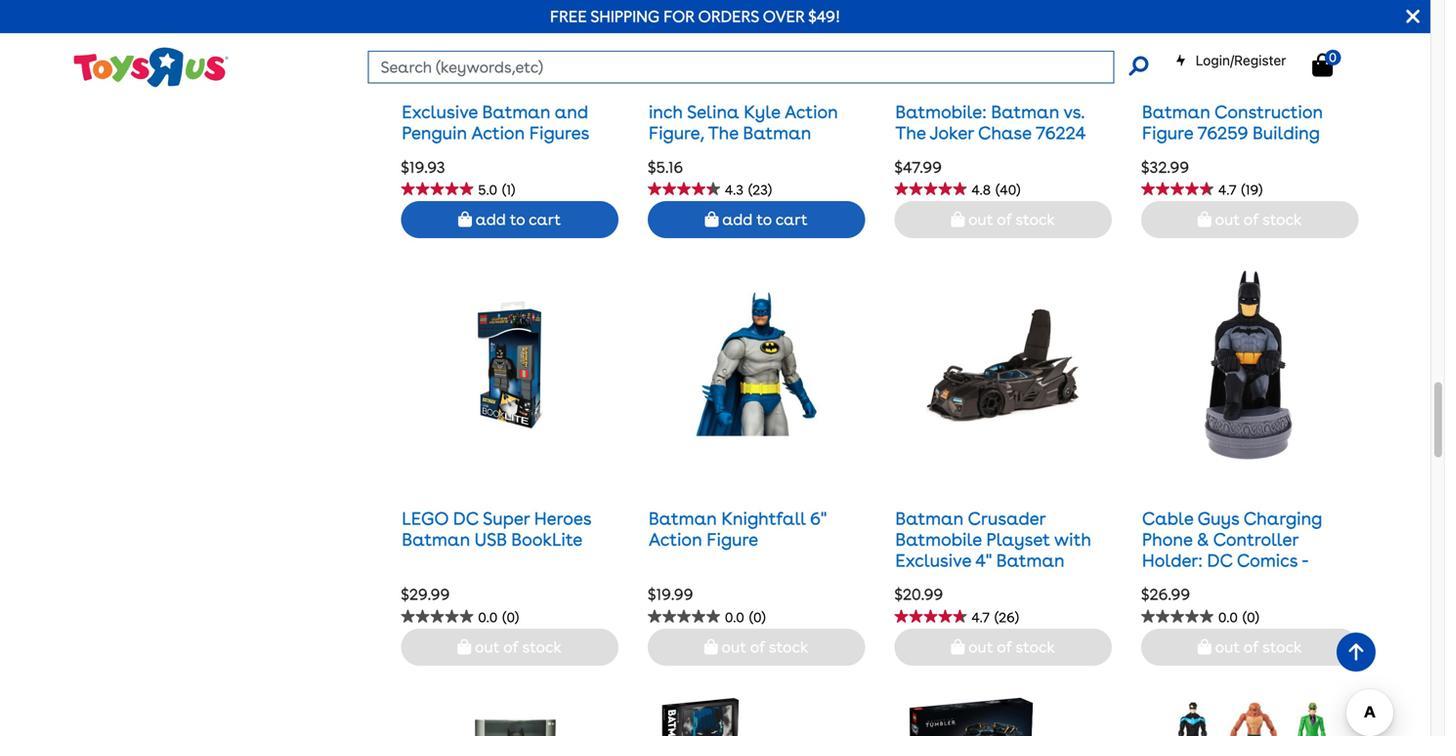 Task type: describe. For each thing, give the bounding box(es) containing it.
batman batcave with exclusive batman and penguin action figures and batcycle, link
[[402, 81, 589, 165]]

boys
[[719, 165, 759, 186]]

3 0.0 from the left
[[1218, 610, 1238, 626]]

(1)
[[502, 182, 515, 198]]

action for batman
[[785, 102, 838, 123]]

cable guys charging phone & controller holder: dc comics - batman link
[[1142, 508, 1322, 593]]

figure inside "lego® super heroes dc batman construction figure 76259 building set, 275 pieces $32.99"
[[1142, 123, 1193, 144]]

batman knightfall 6" action figure link
[[649, 508, 827, 551]]

cable guys charging phone & controller holder: dc comics - batman image
[[1152, 268, 1348, 464]]

and down penguin
[[402, 144, 435, 165]]

free shipping for orders over $49!
[[550, 7, 840, 26]]

0.0 for batman
[[478, 610, 498, 626]]

0.0 (0) for batman
[[478, 610, 519, 626]]

&
[[1197, 530, 1209, 551]]

add to cart for batman batcave with exclusive batman and penguin action figures and batcycle,
[[472, 210, 561, 229]]

girls
[[800, 165, 839, 186]]

cable guys charging phone & controller holder: dc comics - batman $26.99
[[1141, 508, 1322, 605]]

batcycle,
[[440, 144, 518, 165]]

lego® super heroes dc batman construction figure 76259 building set, 275 pieces image
[[1170, 0, 1330, 36]]

lego® super heroes dc batmobile: batman vs. the joker chase 76224 building set, 438 pieces image
[[923, 0, 1083, 36]]

dc comics, batman 12- inch selina kyle action figure, the batman movie collectible kids toys for boys and girls ages 3 and up link
[[649, 81, 843, 207]]

lego® super heroes dc batmobile: batman vs. the joker chase 76224 building set, 438 pieces $47.99
[[894, 81, 1099, 177]]

4.7 (26)
[[972, 610, 1019, 626]]

free shipping for orders over $49! link
[[550, 7, 840, 26]]

figures
[[529, 123, 589, 144]]

out of stock for lego dc super heroes batman usb booklite
[[471, 638, 562, 657]]

heroes for batman
[[1012, 81, 1069, 102]]

shopping bag image for batman knightfall 6" action figure
[[704, 639, 718, 655]]

charging
[[1244, 508, 1322, 529]]

out of stock button for batman knightfall 6" action figure
[[648, 629, 865, 666]]

out for batman crusader batmobile playset with exclusive 4" batman figure
[[968, 638, 993, 657]]

action inside 'batman knightfall 6" action figure'
[[649, 530, 702, 551]]

lego dc super heroes batman usb booklite
[[402, 508, 591, 551]]

super inside lego dc super heroes batman usb booklite
[[483, 508, 530, 529]]

batman knightfall 6" action figure
[[649, 508, 827, 551]]

selina
[[687, 102, 739, 123]]

batman inside 'batman knightfall 6" action figure'
[[649, 508, 717, 529]]

shopping bag image for lego® super heroes dc batmobile: batman vs. the joker chase 76224 building set, 438 pieces
[[951, 211, 965, 227]]

of for lego® super heroes dc batman construction figure 76259 building set, 275 pieces
[[1244, 210, 1259, 229]]

batmobile
[[895, 530, 982, 551]]

lego
[[402, 508, 449, 529]]

add for batman batcave with exclusive batman and penguin action figures and batcycle,
[[476, 210, 506, 229]]

login/register
[[1196, 52, 1286, 68]]

toys r us image
[[72, 45, 228, 90]]

shopping bag image for lego dc super heroes batman usb booklite
[[458, 639, 471, 655]]

6"
[[810, 508, 827, 529]]

Enter Keyword or Item No. search field
[[368, 51, 1114, 84]]

5.0 (1)
[[478, 182, 515, 198]]

and up figures
[[555, 102, 588, 123]]

pieces inside "lego® super heroes dc batman construction figure 76259 building set, 275 pieces $32.99"
[[1211, 144, 1263, 165]]

figure,
[[649, 123, 704, 144]]

stock for lego® super heroes dc batman construction figure 76259 building set, 275 pieces
[[1262, 210, 1302, 229]]

out of stock for cable guys charging phone & controller holder: dc comics - batman
[[1211, 638, 1302, 657]]

-
[[1302, 551, 1308, 572]]

stock for cable guys charging phone & controller holder: dc comics - batman
[[1262, 638, 1302, 657]]

of for batman knightfall 6" action figure
[[750, 638, 765, 657]]

the inside lego® super heroes dc batmobile: batman vs. the joker chase 76224 building set, 438 pieces $47.99
[[895, 123, 926, 144]]

438
[[1002, 144, 1032, 165]]

holder:
[[1142, 551, 1203, 572]]

0.0 (0) for figure
[[725, 610, 766, 626]]

lego dc super heroes batman usb booklite link
[[402, 508, 591, 551]]

dc inside "lego® super heroes dc batman construction figure 76259 building set, 275 pieces $32.99"
[[1321, 81, 1346, 102]]

$19.99
[[648, 585, 693, 605]]

76224
[[1036, 123, 1086, 144]]

batman up kyle at top right
[[748, 81, 816, 102]]

4.3 (23)
[[725, 182, 772, 198]]

crusader
[[968, 508, 1046, 529]]

batman inside cable guys charging phone & controller holder: dc comics - batman $26.99
[[1142, 572, 1210, 593]]

lego® art jim lee batman collection 31205 building kit (4,167 pieces) image
[[658, 696, 854, 737]]

batman knightfall 6" action figure image
[[676, 268, 837, 464]]

4.3
[[725, 182, 743, 198]]

movie
[[649, 144, 697, 165]]

out of stock button for batman crusader batmobile playset with exclusive 4" batman figure
[[894, 629, 1112, 666]]

shopping bag image inside 0 "link"
[[1312, 53, 1333, 77]]

dc inside lego® super heroes dc batmobile: batman vs. the joker chase 76224 building set, 438 pieces $47.99
[[1074, 81, 1099, 102]]

building inside lego® super heroes dc batmobile: batman vs. the joker chase 76224 building set, 438 pieces $47.99
[[895, 144, 963, 165]]

of for batman crusader batmobile playset with exclusive 4" batman figure
[[997, 638, 1012, 657]]

up
[[745, 186, 766, 207]]

controller
[[1213, 530, 1298, 551]]

3 (0) from the left
[[1243, 610, 1259, 626]]

construction
[[1215, 102, 1323, 123]]

comics,
[[678, 81, 743, 102]]

lego® super heroes dc batman construction figure 76259 building set, 275 pieces $32.99
[[1141, 81, 1346, 177]]

out of stock for batman crusader batmobile playset with exclusive 4" batman figure
[[965, 638, 1055, 657]]

shipping
[[591, 7, 660, 26]]

of for lego® super heroes dc batmobile: batman vs. the joker chase 76224 building set, 438 pieces
[[997, 210, 1012, 229]]

stock for batman knightfall 6" action figure
[[769, 638, 808, 657]]

add to cart button for dc comics, batman 12- inch selina kyle action figure, the batman movie collectible kids toys for boys and girls ages 3 and up
[[648, 201, 865, 238]]

dc comics, batman 12- inch selina kyle action figure, the batman movie collectible kids toys for boys and girls ages 3 and up
[[649, 81, 843, 207]]

dc inside lego dc super heroes batman usb booklite
[[453, 508, 479, 529]]

and down boys
[[707, 186, 741, 207]]

login/register button
[[1175, 51, 1286, 70]]

5.0
[[478, 182, 497, 198]]

out of stock for lego® super heroes dc batmobile: batman vs. the joker chase 76224 building set, 438 pieces
[[965, 210, 1055, 229]]

4.7 for figure
[[972, 610, 990, 626]]

of for lego dc super heroes batman usb booklite
[[503, 638, 518, 657]]

3 0.0 (0) from the left
[[1218, 610, 1259, 626]]

set, inside lego® super heroes dc batmobile: batman vs. the joker chase 76224 building set, 438 pieces $47.99
[[967, 144, 997, 165]]

lego® super heroes dc batmobile: batman vs. the joker chase 76224 building set, 438 pieces link
[[895, 81, 1099, 165]]

for
[[664, 7, 694, 26]]

$49!
[[808, 7, 840, 26]]

with inside batman crusader batmobile playset with exclusive 4" batman figure $20.99
[[1054, 530, 1091, 551]]

ages
[[649, 186, 689, 207]]

76259
[[1198, 123, 1248, 144]]

batman inside lego dc super heroes batman usb booklite
[[402, 530, 470, 551]]

4.7 (19)
[[1218, 182, 1263, 198]]

toys
[[649, 165, 687, 186]]

0.0 for figure
[[725, 610, 744, 626]]

free
[[550, 7, 587, 26]]

exclusive inside batman batcave with exclusive batman and penguin action figures and batcycle, $19.93
[[402, 102, 478, 123]]

batman crusader batmobile playset with exclusive 4" batman figure link
[[895, 508, 1091, 593]]

out of stock button for cable guys charging phone & controller holder: dc comics - batman
[[1141, 629, 1359, 666]]

over
[[763, 7, 805, 26]]

batman batcave with exclusive batman and penguin action figures and batcycle, $19.93
[[401, 81, 589, 177]]

(0) for figure
[[749, 610, 766, 626]]

out of stock for lego® super heroes dc batman construction figure 76259 building set, 275 pieces
[[1211, 210, 1302, 229]]



Task type: locate. For each thing, give the bounding box(es) containing it.
2 (0) from the left
[[749, 610, 766, 626]]

phone
[[1142, 530, 1193, 551]]

4.7
[[1218, 182, 1236, 198], [972, 610, 990, 626]]

out of stock button up dc comics, batman 6-pack 12" action figures image at right
[[1141, 629, 1359, 666]]

batcave
[[475, 81, 544, 102]]

0 horizontal spatial super
[[483, 508, 530, 529]]

cart down figures
[[529, 210, 561, 229]]

of down (40)
[[997, 210, 1012, 229]]

action up $19.99
[[649, 530, 702, 551]]

of up lego® art jim lee batman collection 31205 building kit (4,167 pieces) image
[[750, 638, 765, 657]]

exclusive down batmobile
[[895, 551, 971, 572]]

batman down batcave
[[482, 102, 551, 123]]

chase
[[978, 123, 1032, 144]]

batman down kyle at top right
[[743, 123, 811, 144]]

batman
[[402, 81, 470, 102], [748, 81, 816, 102], [482, 102, 551, 123], [991, 102, 1059, 123], [1142, 102, 1210, 123], [743, 123, 811, 144], [649, 508, 717, 529], [895, 508, 964, 529], [402, 530, 470, 551], [996, 551, 1065, 572], [1142, 572, 1210, 593]]

add to cart down (1) at the left top
[[472, 210, 561, 229]]

4.8
[[972, 182, 991, 198]]

0 horizontal spatial building
[[895, 144, 963, 165]]

action inside batman batcave with exclusive batman and penguin action figures and batcycle, $19.93
[[471, 123, 525, 144]]

lego® dc batman batmobile tumbler 76240 building kit (2,049 pieces) image
[[905, 696, 1101, 737]]

2 horizontal spatial super
[[1208, 81, 1255, 102]]

kyle
[[744, 102, 780, 123]]

shopping bag image
[[458, 211, 472, 227], [1198, 211, 1211, 227], [704, 639, 718, 655], [1198, 639, 1211, 655]]

shopping bag image for batman crusader batmobile playset with exclusive 4" batman figure
[[951, 639, 965, 655]]

out of stock for batman knightfall 6" action figure
[[718, 638, 808, 657]]

1 set, from the left
[[967, 144, 997, 165]]

out up dc comics, batman 6-pack 12" action figures image at right
[[1215, 638, 1240, 657]]

the down selina
[[708, 123, 738, 144]]

out up mego action figure, 14" batman 52 (limited edition collector?s item) image
[[475, 638, 500, 657]]

2 the from the left
[[895, 123, 926, 144]]

action
[[785, 102, 838, 123], [471, 123, 525, 144], [649, 530, 702, 551]]

shopping bag image up lego® art jim lee batman collection 31205 building kit (4,167 pieces) image
[[704, 639, 718, 655]]

super for construction
[[1208, 81, 1255, 102]]

booklite
[[511, 530, 583, 551]]

super for batman
[[961, 81, 1008, 102]]

add to cart button down (1) at the left top
[[401, 201, 618, 238]]

mego action figure, 14" batman 52 (limited edition collector?s item) image
[[412, 696, 608, 737]]

super up usb
[[483, 508, 530, 529]]

0 horizontal spatial with
[[548, 81, 585, 102]]

cart for batman batcave with exclusive batman and penguin action figures and batcycle,
[[529, 210, 561, 229]]

shopping bag image up construction
[[1312, 53, 1333, 77]]

stock down (40)
[[1016, 210, 1055, 229]]

guys
[[1198, 508, 1239, 529]]

0 horizontal spatial cart
[[529, 210, 561, 229]]

dc up vs.
[[1074, 81, 1099, 102]]

stock up dc comics, batman 6-pack 12" action figures image at right
[[1262, 638, 1302, 657]]

batman up chase
[[991, 102, 1059, 123]]

and
[[555, 102, 588, 123], [402, 144, 435, 165], [763, 165, 796, 186], [707, 186, 741, 207]]

0
[[1329, 50, 1337, 65]]

12-
[[820, 81, 843, 102]]

kids
[[797, 144, 832, 165]]

1 horizontal spatial lego®
[[1142, 81, 1204, 102]]

figure inside 'batman knightfall 6" action figure'
[[707, 530, 758, 551]]

lego® for lego® super heroes dc batman construction figure 76259 building set, 275 pieces
[[1142, 81, 1204, 102]]

action inside dc comics, batman 12- inch selina kyle action figure, the batman movie collectible kids toys for boys and girls ages 3 and up
[[785, 102, 838, 123]]

heroes inside lego® super heroes dc batmobile: batman vs. the joker chase 76224 building set, 438 pieces $47.99
[[1012, 81, 1069, 102]]

lego® up 76259
[[1142, 81, 1204, 102]]

2 horizontal spatial heroes
[[1259, 81, 1316, 102]]

$32.99
[[1141, 158, 1189, 177]]

stock for lego® super heroes dc batmobile: batman vs. the joker chase 76224 building set, 438 pieces
[[1016, 210, 1055, 229]]

1 horizontal spatial pieces
[[1211, 144, 1263, 165]]

0.0 (0) down usb
[[478, 610, 519, 626]]

shopping bag image
[[1312, 53, 1333, 77], [705, 211, 719, 227], [951, 211, 965, 227], [458, 639, 471, 655], [951, 639, 965, 655]]

1 add to cart button from the left
[[401, 201, 618, 238]]

0 horizontal spatial set,
[[967, 144, 997, 165]]

the up $47.99
[[895, 123, 926, 144]]

1 vertical spatial with
[[1054, 530, 1091, 551]]

add down 5.0
[[476, 210, 506, 229]]

lego® for lego® super heroes dc batmobile: batman vs. the joker chase 76224 building set, 438 pieces
[[895, 81, 957, 102]]

out of stock
[[965, 210, 1055, 229], [1211, 210, 1302, 229], [471, 638, 562, 657], [718, 638, 808, 657], [965, 638, 1055, 657], [1211, 638, 1302, 657]]

dc down the &
[[1207, 551, 1233, 572]]

1 vertical spatial exclusive
[[895, 551, 971, 572]]

collectible
[[701, 144, 793, 165]]

cart
[[529, 210, 561, 229], [776, 210, 808, 229]]

out down 4.7 (26)
[[968, 638, 993, 657]]

the inside dc comics, batman 12- inch selina kyle action figure, the batman movie collectible kids toys for boys and girls ages 3 and up
[[708, 123, 738, 144]]

with up figures
[[548, 81, 585, 102]]

figure down knightfall
[[707, 530, 758, 551]]

exclusive inside batman crusader batmobile playset with exclusive 4" batman figure $20.99
[[895, 551, 971, 572]]

4.7 left "(26)"
[[972, 610, 990, 626]]

2 lego® from the left
[[1142, 81, 1204, 102]]

1 pieces from the left
[[1037, 144, 1088, 165]]

building down joker
[[895, 144, 963, 165]]

0 horizontal spatial add to cart button
[[401, 201, 618, 238]]

out of stock button
[[894, 201, 1112, 238], [1141, 201, 1359, 238], [401, 629, 618, 666], [648, 629, 865, 666], [894, 629, 1112, 666], [1141, 629, 1359, 666]]

0.0 down cable guys charging phone & controller holder: dc comics - batman $26.99
[[1218, 610, 1238, 626]]

dc up usb
[[453, 508, 479, 529]]

out of stock button up lego® art jim lee batman collection 31205 building kit (4,167 pieces) image
[[648, 629, 865, 666]]

out of stock button down (19)
[[1141, 201, 1359, 238]]

1 horizontal spatial 0.0 (0)
[[725, 610, 766, 626]]

0.0
[[478, 610, 498, 626], [725, 610, 744, 626], [1218, 610, 1238, 626]]

shopping bag image up mego action figure, 14" batman 52 (limited edition collector?s item) image
[[458, 639, 471, 655]]

heroes for construction
[[1259, 81, 1316, 102]]

out of stock button for lego dc super heroes batman usb booklite
[[401, 629, 618, 666]]

out of stock down (19)
[[1211, 210, 1302, 229]]

$5.16
[[648, 158, 683, 177]]

add to cart button
[[401, 201, 618, 238], [648, 201, 865, 238]]

0.0 (0) down cable guys charging phone & controller holder: dc comics - batman $26.99
[[1218, 610, 1259, 626]]

4.7 for building
[[1218, 182, 1236, 198]]

lego® inside lego® super heroes dc batmobile: batman vs. the joker chase 76224 building set, 438 pieces $47.99
[[895, 81, 957, 102]]

2 horizontal spatial (0)
[[1243, 610, 1259, 626]]

1 horizontal spatial exclusive
[[895, 551, 971, 572]]

0 horizontal spatial 0.0
[[478, 610, 498, 626]]

1 horizontal spatial add
[[722, 210, 753, 229]]

exclusive up penguin
[[402, 102, 478, 123]]

2 set, from the left
[[1142, 144, 1173, 165]]

action for batcycle,
[[471, 123, 525, 144]]

of for cable guys charging phone & controller holder: dc comics - batman
[[1244, 638, 1259, 657]]

shopping bag image up dc comics, batman 6-pack 12" action figures image at right
[[1198, 639, 1211, 655]]

out down 4.7 (19)
[[1215, 210, 1240, 229]]

dc
[[649, 81, 674, 102], [1074, 81, 1099, 102], [1321, 81, 1346, 102], [453, 508, 479, 529], [1207, 551, 1233, 572]]

batman crusader batmobile playset with exclusive 4" batman figure $20.99
[[894, 508, 1091, 605]]

and up the up
[[763, 165, 796, 186]]

out of stock up dc comics, batman 6-pack 12" action figures image at right
[[1211, 638, 1302, 657]]

stock down "(26)"
[[1016, 638, 1055, 657]]

out of stock button for lego® super heroes dc batman construction figure 76259 building set, 275 pieces
[[1141, 201, 1359, 238]]

out of stock up lego® art jim lee batman collection 31205 building kit (4,167 pieces) image
[[718, 638, 808, 657]]

heroes inside lego dc super heroes batman usb booklite
[[534, 508, 591, 529]]

0 vertical spatial 4.7
[[1218, 182, 1236, 198]]

shopping bag image for dc comics, batman 12- inch selina kyle action figure, the batman movie collectible kids toys for boys and girls ages 3 and up
[[705, 211, 719, 227]]

out for batman knightfall 6" action figure
[[722, 638, 746, 657]]

heroes up construction
[[1259, 81, 1316, 102]]

cable
[[1142, 508, 1193, 529]]

out for lego dc super heroes batman usb booklite
[[475, 638, 500, 657]]

building inside "lego® super heroes dc batman construction figure 76259 building set, 275 pieces $32.99"
[[1253, 123, 1320, 144]]

batman up batmobile
[[895, 508, 964, 529]]

dc comics, batman 12-inch selina kyle action figure, the batman movie collectible kids toys for boys and girls ages 3 and up image
[[676, 0, 837, 36]]

out
[[968, 210, 993, 229], [1215, 210, 1240, 229], [475, 638, 500, 657], [722, 638, 746, 657], [968, 638, 993, 657], [1215, 638, 1240, 657]]

2 0.0 (0) from the left
[[725, 610, 766, 626]]

stock for batman crusader batmobile playset with exclusive 4" batman figure
[[1016, 638, 1055, 657]]

$47.99
[[894, 158, 942, 177]]

heroes up booklite
[[534, 508, 591, 529]]

$29.99
[[401, 585, 450, 605]]

4"
[[975, 551, 992, 572]]

(40)
[[996, 182, 1020, 198]]

2 add from the left
[[722, 210, 753, 229]]

(19)
[[1241, 182, 1263, 198]]

2 horizontal spatial 0.0
[[1218, 610, 1238, 626]]

set, down chase
[[967, 144, 997, 165]]

out of stock button for lego® super heroes dc batmobile: batman vs. the joker chase 76224 building set, 438 pieces
[[894, 201, 1112, 238]]

of up mego action figure, 14" batman 52 (limited edition collector?s item) image
[[503, 638, 518, 657]]

out of stock down "(26)"
[[965, 638, 1055, 657]]

1 horizontal spatial 0.0
[[725, 610, 744, 626]]

add to cart
[[472, 210, 561, 229], [719, 210, 808, 229]]

figure
[[1142, 123, 1193, 144], [707, 530, 758, 551], [895, 572, 947, 593]]

stock up lego® art jim lee batman collection 31205 building kit (4,167 pieces) image
[[769, 638, 808, 657]]

(0) down comics
[[1243, 610, 1259, 626]]

1 horizontal spatial super
[[961, 81, 1008, 102]]

1 the from the left
[[708, 123, 738, 144]]

1 lego® from the left
[[895, 81, 957, 102]]

dc inside dc comics, batman 12- inch selina kyle action figure, the batman movie collectible kids toys for boys and girls ages 3 and up
[[649, 81, 674, 102]]

dc inside cable guys charging phone & controller holder: dc comics - batman $26.99
[[1207, 551, 1233, 572]]

out of stock down (40)
[[965, 210, 1055, 229]]

2 cart from the left
[[776, 210, 808, 229]]

0 horizontal spatial add
[[476, 210, 506, 229]]

shopping bag image for lego® super heroes dc batman construction figure 76259 building set, 275 pieces
[[1198, 211, 1211, 227]]

shopping bag image inside 'add to cart' button
[[705, 211, 719, 227]]

0 vertical spatial exclusive
[[402, 102, 478, 123]]

0 horizontal spatial the
[[708, 123, 738, 144]]

shopping bag image down 275
[[1198, 211, 1211, 227]]

of down (19)
[[1244, 210, 1259, 229]]

1 horizontal spatial add to cart
[[719, 210, 808, 229]]

shopping bag image inside 'add to cart' button
[[458, 211, 472, 227]]

1 0.0 (0) from the left
[[478, 610, 519, 626]]

pieces
[[1037, 144, 1088, 165], [1211, 144, 1263, 165]]

0.0 down 'batman knightfall 6" action figure'
[[725, 610, 744, 626]]

0 horizontal spatial 4.7
[[972, 610, 990, 626]]

1 add from the left
[[476, 210, 506, 229]]

exclusive
[[402, 102, 478, 123], [895, 551, 971, 572]]

cart down girls
[[776, 210, 808, 229]]

out of stock button down (40)
[[894, 201, 1112, 238]]

1 horizontal spatial to
[[756, 210, 772, 229]]

0 horizontal spatial lego®
[[895, 81, 957, 102]]

batman down 'holder:'
[[1142, 572, 1210, 593]]

of up dc comics, batman 6-pack 12" action figures image at right
[[1244, 638, 1259, 657]]

usb
[[475, 530, 507, 551]]

to down (1) at the left top
[[510, 210, 525, 229]]

add to cart for dc comics, batman 12- inch selina kyle action figure, the batman movie collectible kids toys for boys and girls ages 3 and up
[[719, 210, 808, 229]]

batman down lego
[[402, 530, 470, 551]]

out of stock up mego action figure, 14" batman 52 (limited edition collector?s item) image
[[471, 638, 562, 657]]

knightfall
[[721, 508, 806, 529]]

0 horizontal spatial 0.0 (0)
[[478, 610, 519, 626]]

add to cart button for batman batcave with exclusive batman and penguin action figures and batcycle,
[[401, 201, 618, 238]]

0 horizontal spatial heroes
[[534, 508, 591, 529]]

1 horizontal spatial add to cart button
[[648, 201, 865, 238]]

0 horizontal spatial exclusive
[[402, 102, 478, 123]]

out for lego® super heroes dc batmobile: batman vs. the joker chase 76224 building set, 438 pieces
[[968, 210, 993, 229]]

1 vertical spatial figure
[[707, 530, 758, 551]]

batman batcave with exclusive batman and penguin action figures and batcycle, image
[[429, 0, 590, 36]]

stock for lego dc super heroes batman usb booklite
[[522, 638, 562, 657]]

batman inside "lego® super heroes dc batman construction figure 76259 building set, 275 pieces $32.99"
[[1142, 102, 1210, 123]]

2 horizontal spatial action
[[785, 102, 838, 123]]

0 vertical spatial figure
[[1142, 123, 1193, 144]]

lego® inside "lego® super heroes dc batman construction figure 76259 building set, 275 pieces $32.99"
[[1142, 81, 1204, 102]]

1 add to cart from the left
[[472, 210, 561, 229]]

add for dc comics, batman 12- inch selina kyle action figure, the batman movie collectible kids toys for boys and girls ages 3 and up
[[722, 210, 753, 229]]

0.0 (0) down 'batman knightfall 6" action figure'
[[725, 610, 766, 626]]

1 horizontal spatial with
[[1054, 530, 1091, 551]]

0 horizontal spatial figure
[[707, 530, 758, 551]]

2 to from the left
[[756, 210, 772, 229]]

building
[[1253, 123, 1320, 144], [895, 144, 963, 165]]

figure inside batman crusader batmobile playset with exclusive 4" batman figure $20.99
[[895, 572, 947, 593]]

1 horizontal spatial set,
[[1142, 144, 1173, 165]]

out of stock button down "(26)"
[[894, 629, 1112, 666]]

with inside batman batcave with exclusive batman and penguin action figures and batcycle, $19.93
[[548, 81, 585, 102]]

with
[[548, 81, 585, 102], [1054, 530, 1091, 551]]

cart for dc comics, batman 12- inch selina kyle action figure, the batman movie collectible kids toys for boys and girls ages 3 and up
[[776, 210, 808, 229]]

0 horizontal spatial to
[[510, 210, 525, 229]]

lego®
[[895, 81, 957, 102], [1142, 81, 1204, 102]]

penguin
[[402, 123, 467, 144]]

2 0.0 from the left
[[725, 610, 744, 626]]

batman crusader batmobile playset with exclusive 4" batman figure image
[[923, 268, 1083, 464]]

out up lego® art jim lee batman collection 31205 building kit (4,167 pieces) image
[[722, 638, 746, 657]]

0 horizontal spatial add to cart
[[472, 210, 561, 229]]

lego® up batmobile:
[[895, 81, 957, 102]]

out for lego® super heroes dc batman construction figure 76259 building set, 275 pieces
[[1215, 210, 1240, 229]]

2 vertical spatial figure
[[895, 572, 947, 593]]

1 horizontal spatial building
[[1253, 123, 1320, 144]]

playset
[[986, 530, 1050, 551]]

pieces inside lego® super heroes dc batmobile: batman vs. the joker chase 76224 building set, 438 pieces $47.99
[[1037, 144, 1088, 165]]

$20.99
[[894, 585, 943, 605]]

$19.93
[[401, 158, 445, 177]]

0 horizontal spatial action
[[471, 123, 525, 144]]

shopping bag image down joker
[[951, 211, 965, 227]]

lego dc super heroes batman usb booklite image
[[412, 268, 608, 464]]

shopping bag image for cable guys charging phone & controller holder: dc comics - batman
[[1198, 639, 1211, 655]]

batman inside lego® super heroes dc batmobile: batman vs. the joker chase 76224 building set, 438 pieces $47.99
[[991, 102, 1059, 123]]

close button image
[[1406, 6, 1420, 27]]

1 cart from the left
[[529, 210, 561, 229]]

to
[[510, 210, 525, 229], [756, 210, 772, 229]]

$26.99
[[1141, 585, 1190, 605]]

2 add to cart button from the left
[[648, 201, 865, 238]]

super down the login/register button
[[1208, 81, 1255, 102]]

(0) down usb
[[502, 610, 519, 626]]

vs.
[[1064, 102, 1084, 123]]

shopping bag image down for at top left
[[705, 211, 719, 227]]

1 horizontal spatial 4.7
[[1218, 182, 1236, 198]]

joker
[[930, 123, 974, 144]]

1 horizontal spatial figure
[[895, 572, 947, 593]]

0 link
[[1312, 50, 1353, 78]]

comics
[[1237, 551, 1298, 572]]

dc up inch
[[649, 81, 674, 102]]

1 to from the left
[[510, 210, 525, 229]]

inch
[[649, 102, 683, 123]]

building down construction
[[1253, 123, 1320, 144]]

pieces down '76224'
[[1037, 144, 1088, 165]]

(0) down 'batman knightfall 6" action figure'
[[749, 610, 766, 626]]

to for batman batcave with exclusive batman and penguin action figures and batcycle,
[[510, 210, 525, 229]]

super inside "lego® super heroes dc batman construction figure 76259 building set, 275 pieces $32.99"
[[1208, 81, 1255, 102]]

pieces down 76259
[[1211, 144, 1263, 165]]

orders
[[698, 7, 759, 26]]

1 0.0 from the left
[[478, 610, 498, 626]]

stock down (19)
[[1262, 210, 1302, 229]]

3
[[693, 186, 703, 207]]

action up the batcycle,
[[471, 123, 525, 144]]

to for dc comics, batman 12- inch selina kyle action figure, the batman movie collectible kids toys for boys and girls ages 3 and up
[[756, 210, 772, 229]]

0 vertical spatial with
[[548, 81, 585, 102]]

275
[[1177, 144, 1207, 165]]

dc comics, batman 6-pack 12" action figures image
[[1170, 696, 1330, 737]]

batman up penguin
[[402, 81, 470, 102]]

super up chase
[[961, 81, 1008, 102]]

1 (0) from the left
[[502, 610, 519, 626]]

figure up 275
[[1142, 123, 1193, 144]]

set, inside "lego® super heroes dc batman construction figure 76259 building set, 275 pieces $32.99"
[[1142, 144, 1173, 165]]

lego® super heroes dc batman construction figure 76259 building set, 275 pieces link
[[1142, 81, 1346, 165]]

of down "(26)"
[[997, 638, 1012, 657]]

0 horizontal spatial pieces
[[1037, 144, 1088, 165]]

stock up mego action figure, 14" batman 52 (limited edition collector?s item) image
[[522, 638, 562, 657]]

(23)
[[748, 182, 772, 198]]

figure down batmobile
[[895, 572, 947, 593]]

1 horizontal spatial cart
[[776, 210, 808, 229]]

heroes inside "lego® super heroes dc batman construction figure 76259 building set, 275 pieces $32.99"
[[1259, 81, 1316, 102]]

(0)
[[502, 610, 519, 626], [749, 610, 766, 626], [1243, 610, 1259, 626]]

batman up $19.99
[[649, 508, 717, 529]]

add down the up
[[722, 210, 753, 229]]

1 horizontal spatial (0)
[[749, 610, 766, 626]]

2 horizontal spatial 0.0 (0)
[[1218, 610, 1259, 626]]

out of stock button up mego action figure, 14" batman 52 (limited edition collector?s item) image
[[401, 629, 618, 666]]

super inside lego® super heroes dc batmobile: batman vs. the joker chase 76224 building set, 438 pieces $47.99
[[961, 81, 1008, 102]]

0.0 (0)
[[478, 610, 519, 626], [725, 610, 766, 626], [1218, 610, 1259, 626]]

1 horizontal spatial heroes
[[1012, 81, 1069, 102]]

4.7 left (19)
[[1218, 182, 1236, 198]]

1 vertical spatial 4.7
[[972, 610, 990, 626]]

(0) for batman
[[502, 610, 519, 626]]

shopping bag image for batman batcave with exclusive batman and penguin action figures and batcycle,
[[458, 211, 472, 227]]

(26)
[[995, 610, 1019, 626]]

with right playset
[[1054, 530, 1091, 551]]

1 horizontal spatial action
[[649, 530, 702, 551]]

0.0 down usb
[[478, 610, 498, 626]]

2 horizontal spatial figure
[[1142, 123, 1193, 144]]

out down 4.8 in the right of the page
[[968, 210, 993, 229]]

set, left 275
[[1142, 144, 1173, 165]]

4.8 (40)
[[972, 182, 1020, 198]]

None search field
[[368, 51, 1148, 84]]

out for cable guys charging phone & controller holder: dc comics - batman
[[1215, 638, 1240, 657]]

heroes up vs.
[[1012, 81, 1069, 102]]

0 horizontal spatial (0)
[[502, 610, 519, 626]]

shopping bag image up lego® dc batman batmobile tumbler 76240 building kit (2,049 pieces) image on the right bottom
[[951, 639, 965, 655]]

2 add to cart from the left
[[719, 210, 808, 229]]

for
[[692, 165, 715, 186]]

add to cart button down (23)
[[648, 201, 865, 238]]

2 pieces from the left
[[1211, 144, 1263, 165]]

action down 12-
[[785, 102, 838, 123]]

batman down playset
[[996, 551, 1065, 572]]

1 horizontal spatial the
[[895, 123, 926, 144]]

batmobile:
[[895, 102, 987, 123]]



Task type: vqa. For each thing, say whether or not it's contained in the screenshot.


